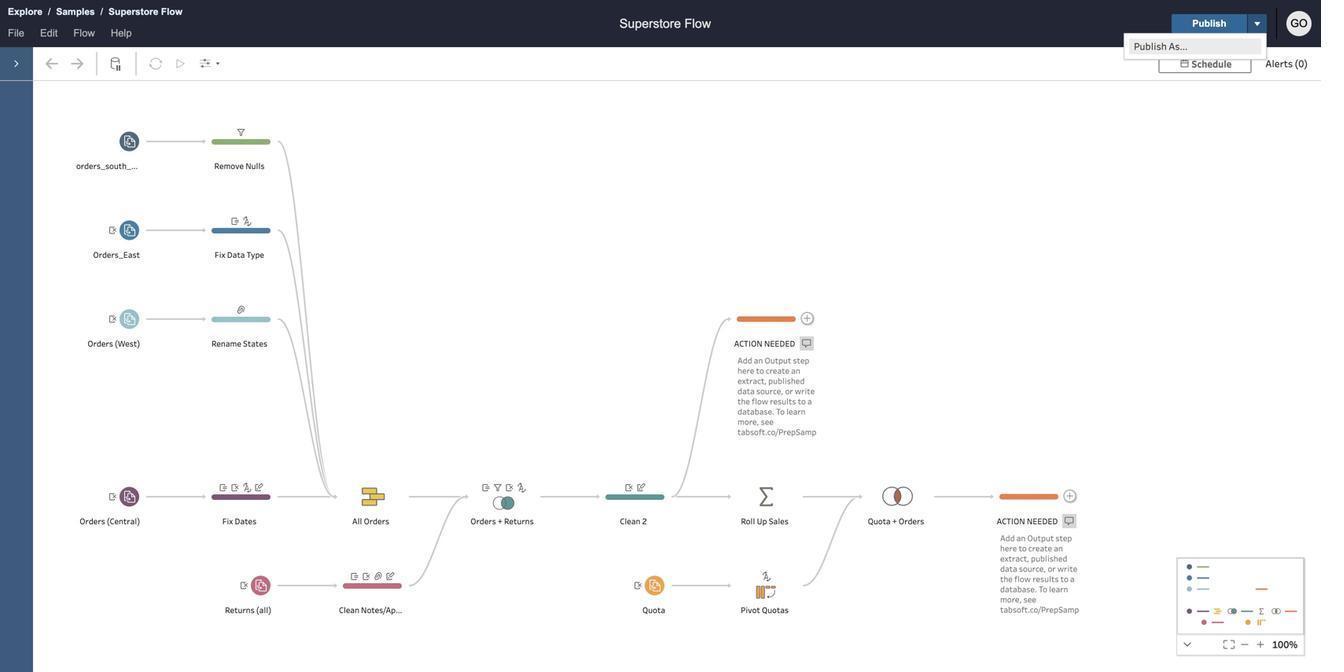 Task type: locate. For each thing, give the bounding box(es) containing it.
0 horizontal spatial step
[[793, 355, 809, 366]]

1 vertical spatial database.
[[1000, 584, 1037, 595]]

1 horizontal spatial extract,
[[1000, 553, 1029, 564]]

clean
[[620, 516, 640, 527], [339, 605, 359, 616]]

publish for publish as…
[[1134, 40, 1167, 53]]

output
[[765, 355, 791, 366], [1027, 533, 1054, 544]]

clean for clean notes/approver
[[339, 605, 359, 616]]

go button
[[1287, 11, 1312, 36]]

0 vertical spatial add an output step here to create an extract, published data source, or write the flow results to a database. to learn more, see tabsoft.co/prepsamp
[[738, 355, 817, 438]]

(all)
[[256, 605, 271, 616]]

fix data type
[[215, 249, 264, 260]]

1 vertical spatial source,
[[1019, 563, 1046, 574]]

/ right samples
[[100, 6, 103, 17]]

0 horizontal spatial flow
[[73, 27, 95, 39]]

quotas
[[762, 605, 789, 616]]

fix left data
[[215, 249, 225, 260]]

2
[[642, 516, 647, 527]]

1 vertical spatial add
[[1000, 533, 1015, 544]]

0 vertical spatial clean
[[620, 516, 640, 527]]

returns
[[504, 516, 534, 527], [225, 605, 255, 616]]

needed
[[764, 338, 795, 349], [1027, 516, 1058, 527]]

1 vertical spatial see
[[1024, 594, 1036, 605]]

1 horizontal spatial learn
[[1049, 584, 1068, 595]]

orders
[[88, 338, 113, 349], [80, 516, 105, 527], [364, 516, 389, 527], [471, 516, 496, 527], [899, 516, 924, 527]]

1 horizontal spatial add an output step here to create an extract, published data source, or write the flow results to a database. to learn more, see tabsoft.co/prepsamp
[[1000, 533, 1079, 615]]

0 horizontal spatial flow
[[752, 396, 768, 407]]

orders (west)
[[88, 338, 140, 349]]

step
[[793, 355, 809, 366], [1056, 533, 1072, 544]]

publish inside button
[[1192, 18, 1226, 29]]

explore / samples / superstore flow
[[8, 6, 182, 17]]

0 horizontal spatial superstore
[[109, 6, 158, 17]]

publish inside menu item
[[1134, 40, 1167, 53]]

(west)
[[115, 338, 140, 349]]

rename states
[[211, 338, 267, 349]]

publish up the publish as… menu item
[[1192, 18, 1226, 29]]

fix
[[215, 249, 225, 260], [222, 516, 233, 527]]

0 horizontal spatial here
[[738, 365, 754, 376]]

0 vertical spatial a
[[808, 396, 812, 407]]

+ for orders
[[498, 516, 502, 527]]

0 horizontal spatial published
[[768, 375, 805, 387]]

database.
[[738, 406, 775, 417], [1000, 584, 1037, 595]]

roll
[[741, 516, 755, 527]]

0 horizontal spatial see
[[761, 416, 774, 427]]

1 horizontal spatial create
[[1028, 543, 1052, 554]]

0 horizontal spatial learn
[[786, 406, 806, 417]]

0 vertical spatial step
[[793, 355, 809, 366]]

1 vertical spatial fix
[[222, 516, 233, 527]]

add
[[738, 355, 752, 366], [1000, 533, 1015, 544]]

0 horizontal spatial clean
[[339, 605, 359, 616]]

1 horizontal spatial published
[[1031, 553, 1067, 564]]

0 horizontal spatial /
[[48, 6, 51, 17]]

1 vertical spatial a
[[1070, 574, 1075, 585]]

or
[[785, 386, 793, 397], [1048, 563, 1056, 574]]

go
[[1291, 17, 1308, 29]]

1 horizontal spatial or
[[1048, 563, 1056, 574]]

0 horizontal spatial or
[[785, 386, 793, 397]]

write
[[795, 386, 815, 397], [1057, 563, 1078, 574]]

1 horizontal spatial data
[[1000, 563, 1017, 574]]

0 vertical spatial or
[[785, 386, 793, 397]]

extract,
[[738, 375, 767, 387], [1000, 553, 1029, 564]]

file
[[8, 27, 24, 39]]

quota
[[868, 516, 891, 527], [642, 605, 665, 616]]

alerts (0)
[[1266, 57, 1308, 70]]

1 vertical spatial the
[[1000, 574, 1013, 585]]

1 vertical spatial needed
[[1027, 516, 1058, 527]]

fix for fix dates
[[222, 516, 233, 527]]

here
[[738, 365, 754, 376], [1000, 543, 1017, 554]]

0 vertical spatial publish
[[1192, 18, 1226, 29]]

publish for publish
[[1192, 18, 1226, 29]]

flow
[[752, 396, 768, 407], [1014, 574, 1031, 585]]

learn
[[786, 406, 806, 417], [1049, 584, 1068, 595]]

1 horizontal spatial add
[[1000, 533, 1015, 544]]

orders (central)
[[80, 516, 140, 527]]

1 horizontal spatial quota
[[868, 516, 891, 527]]

1 horizontal spatial clean
[[620, 516, 640, 527]]

1 horizontal spatial results
[[1033, 574, 1059, 585]]

1 horizontal spatial action
[[997, 516, 1025, 527]]

add an output step here to create an extract, published data source, or write the flow results to a database. to learn more, see tabsoft.co/prepsamp
[[738, 355, 817, 438], [1000, 533, 1079, 615]]

help
[[111, 27, 132, 39]]

quota for quota
[[642, 605, 665, 616]]

1 horizontal spatial database.
[[1000, 584, 1037, 595]]

1 vertical spatial step
[[1056, 533, 1072, 544]]

an
[[754, 355, 763, 366], [791, 365, 800, 376], [1017, 533, 1026, 544], [1054, 543, 1063, 554]]

1 vertical spatial learn
[[1049, 584, 1068, 595]]

/ up edit
[[48, 6, 51, 17]]

1 horizontal spatial /
[[100, 6, 103, 17]]

0 horizontal spatial database.
[[738, 406, 775, 417]]

publish left as…
[[1134, 40, 1167, 53]]

clean left notes/approver
[[339, 605, 359, 616]]

1 horizontal spatial flow
[[161, 6, 182, 17]]

+
[[498, 516, 502, 527], [892, 516, 897, 527]]

flow
[[161, 6, 182, 17], [685, 17, 711, 31], [73, 27, 95, 39]]

to
[[776, 406, 785, 417], [1039, 584, 1047, 595]]

tabsoft.co/prepsamp
[[738, 427, 817, 438], [1000, 604, 1079, 615]]

publish button
[[1172, 14, 1247, 33]]

1 horizontal spatial the
[[1000, 574, 1013, 585]]

action needed
[[734, 338, 795, 349], [997, 516, 1058, 527]]

0 horizontal spatial output
[[765, 355, 791, 366]]

returns (all)
[[225, 605, 271, 616]]

0 vertical spatial returns
[[504, 516, 534, 527]]

0 horizontal spatial create
[[766, 365, 790, 376]]

0 vertical spatial database.
[[738, 406, 775, 417]]

1 vertical spatial clean
[[339, 605, 359, 616]]

(0)
[[1295, 57, 1308, 70]]

1 vertical spatial flow
[[1014, 574, 1031, 585]]

more,
[[738, 416, 759, 427], [1000, 594, 1022, 605]]

0 horizontal spatial action
[[734, 338, 763, 349]]

orders for orders (west)
[[88, 338, 113, 349]]

0 vertical spatial results
[[770, 396, 796, 407]]

0 vertical spatial quota
[[868, 516, 891, 527]]

2 + from the left
[[892, 516, 897, 527]]

0 vertical spatial the
[[738, 396, 750, 407]]

0 vertical spatial action needed
[[734, 338, 795, 349]]

flow button
[[66, 24, 103, 47]]

superstore
[[109, 6, 158, 17], [619, 17, 681, 31]]

0 horizontal spatial publish
[[1134, 40, 1167, 53]]

publish as…
[[1134, 40, 1188, 53]]

1 vertical spatial output
[[1027, 533, 1054, 544]]

data
[[227, 249, 245, 260]]

1 horizontal spatial a
[[1070, 574, 1075, 585]]

remove
[[214, 160, 244, 171]]

1 vertical spatial action
[[997, 516, 1025, 527]]

data
[[738, 386, 755, 397], [1000, 563, 1017, 574]]

0 vertical spatial extract,
[[738, 375, 767, 387]]

fix left dates
[[222, 516, 233, 527]]

schedule button
[[1159, 54, 1251, 73]]

published
[[768, 375, 805, 387], [1031, 553, 1067, 564]]

1 horizontal spatial publish
[[1192, 18, 1226, 29]]

to
[[756, 365, 764, 376], [798, 396, 806, 407], [1019, 543, 1027, 554], [1060, 574, 1068, 585]]

action
[[734, 338, 763, 349], [997, 516, 1025, 527]]

type
[[247, 249, 264, 260]]

1 horizontal spatial write
[[1057, 563, 1078, 574]]

quota for quota + orders
[[868, 516, 891, 527]]

see
[[761, 416, 774, 427], [1024, 594, 1036, 605]]

0 vertical spatial more,
[[738, 416, 759, 427]]

0 vertical spatial source,
[[756, 386, 783, 397]]

1 vertical spatial published
[[1031, 553, 1067, 564]]

edit
[[40, 27, 58, 39]]

pivot quotas
[[741, 605, 789, 616]]

0 horizontal spatial needed
[[764, 338, 795, 349]]

0 horizontal spatial returns
[[225, 605, 255, 616]]

1 vertical spatial to
[[1039, 584, 1047, 595]]

/
[[48, 6, 51, 17], [100, 6, 103, 17]]

1 horizontal spatial action needed
[[997, 516, 1058, 527]]

1 horizontal spatial superstore
[[619, 17, 681, 31]]

0 horizontal spatial more,
[[738, 416, 759, 427]]

a
[[808, 396, 812, 407], [1070, 574, 1075, 585]]

0 vertical spatial fix
[[215, 249, 225, 260]]

0 horizontal spatial quota
[[642, 605, 665, 616]]

all
[[352, 516, 362, 527]]

1 + from the left
[[498, 516, 502, 527]]

source,
[[756, 386, 783, 397], [1019, 563, 1046, 574]]

0 vertical spatial write
[[795, 386, 815, 397]]

1 vertical spatial quota
[[642, 605, 665, 616]]

clean left "2" at the bottom of the page
[[620, 516, 640, 527]]

edit button
[[32, 24, 66, 47]]

0 vertical spatial create
[[766, 365, 790, 376]]

publish
[[1192, 18, 1226, 29], [1134, 40, 1167, 53]]

the
[[738, 396, 750, 407], [1000, 574, 1013, 585]]

dates
[[235, 516, 257, 527]]

results
[[770, 396, 796, 407], [1033, 574, 1059, 585]]

0 horizontal spatial a
[[808, 396, 812, 407]]

1 vertical spatial here
[[1000, 543, 1017, 554]]

0 horizontal spatial write
[[795, 386, 815, 397]]

0 vertical spatial tabsoft.co/prepsamp
[[738, 427, 817, 438]]

up
[[757, 516, 767, 527]]

1 horizontal spatial source,
[[1019, 563, 1046, 574]]

2 / from the left
[[100, 6, 103, 17]]

create
[[766, 365, 790, 376], [1028, 543, 1052, 554]]

quota + orders
[[868, 516, 924, 527]]

remove nulls
[[214, 160, 265, 171]]

sales
[[769, 516, 789, 527]]



Task type: describe. For each thing, give the bounding box(es) containing it.
0 vertical spatial see
[[761, 416, 774, 427]]

0 horizontal spatial data
[[738, 386, 755, 397]]

orders_east
[[93, 249, 140, 260]]

roll up sales
[[741, 516, 789, 527]]

rename
[[211, 338, 241, 349]]

orders + returns
[[471, 516, 534, 527]]

superstore flow link
[[108, 4, 183, 20]]

1 vertical spatial add an output step here to create an extract, published data source, or write the flow results to a database. to learn more, see tabsoft.co/prepsamp
[[1000, 533, 1079, 615]]

schedule
[[1192, 57, 1232, 70]]

0 horizontal spatial to
[[776, 406, 785, 417]]

1 horizontal spatial here
[[1000, 543, 1017, 554]]

samples link
[[55, 4, 96, 20]]

1 / from the left
[[48, 6, 51, 17]]

explore
[[8, 6, 42, 17]]

publish as… menu item
[[1129, 39, 1261, 54]]

pivot
[[741, 605, 760, 616]]

0 horizontal spatial tabsoft.co/prepsamp
[[738, 427, 817, 438]]

1 horizontal spatial needed
[[1027, 516, 1058, 527]]

alerts
[[1266, 57, 1293, 70]]

flow inside popup button
[[73, 27, 95, 39]]

1 vertical spatial write
[[1057, 563, 1078, 574]]

1 vertical spatial returns
[[225, 605, 255, 616]]

explore link
[[7, 4, 43, 20]]

1 horizontal spatial tabsoft.co/prepsamp
[[1000, 604, 1079, 615]]

all orders
[[352, 516, 389, 527]]

0 horizontal spatial the
[[738, 396, 750, 407]]

clean notes/approver
[[339, 605, 420, 616]]

orders_south_2015
[[76, 160, 150, 171]]

1 horizontal spatial to
[[1039, 584, 1047, 595]]

1 vertical spatial data
[[1000, 563, 1017, 574]]

1 horizontal spatial step
[[1056, 533, 1072, 544]]

orders for orders (central)
[[80, 516, 105, 527]]

1 vertical spatial extract,
[[1000, 553, 1029, 564]]

0 horizontal spatial source,
[[756, 386, 783, 397]]

as…
[[1169, 40, 1188, 53]]

file button
[[0, 24, 32, 47]]

superstore flow
[[619, 17, 711, 31]]

2 horizontal spatial flow
[[685, 17, 711, 31]]

+ for quota
[[892, 516, 897, 527]]

fix for fix data type
[[215, 249, 225, 260]]

(central)
[[107, 516, 140, 527]]

0 vertical spatial learn
[[786, 406, 806, 417]]

samples
[[56, 6, 95, 17]]

1 vertical spatial more,
[[1000, 594, 1022, 605]]

0 horizontal spatial add an output step here to create an extract, published data source, or write the flow results to a database. to learn more, see tabsoft.co/prepsamp
[[738, 355, 817, 438]]

0 vertical spatial published
[[768, 375, 805, 387]]

0 vertical spatial flow
[[752, 396, 768, 407]]

nulls
[[246, 160, 265, 171]]

0 horizontal spatial results
[[770, 396, 796, 407]]

1 horizontal spatial flow
[[1014, 574, 1031, 585]]

states
[[243, 338, 267, 349]]

help button
[[103, 24, 140, 47]]

fix dates
[[222, 516, 257, 527]]

1 horizontal spatial output
[[1027, 533, 1054, 544]]

0 vertical spatial output
[[765, 355, 791, 366]]

0 horizontal spatial extract,
[[738, 375, 767, 387]]

orders for orders + returns
[[471, 516, 496, 527]]

0 vertical spatial here
[[738, 365, 754, 376]]

notes/approver
[[361, 605, 420, 616]]

0 vertical spatial needed
[[764, 338, 795, 349]]

clean 2
[[620, 516, 647, 527]]

clean for clean 2
[[620, 516, 640, 527]]

0 horizontal spatial add
[[738, 355, 752, 366]]



Task type: vqa. For each thing, say whether or not it's contained in the screenshot.
Fix
yes



